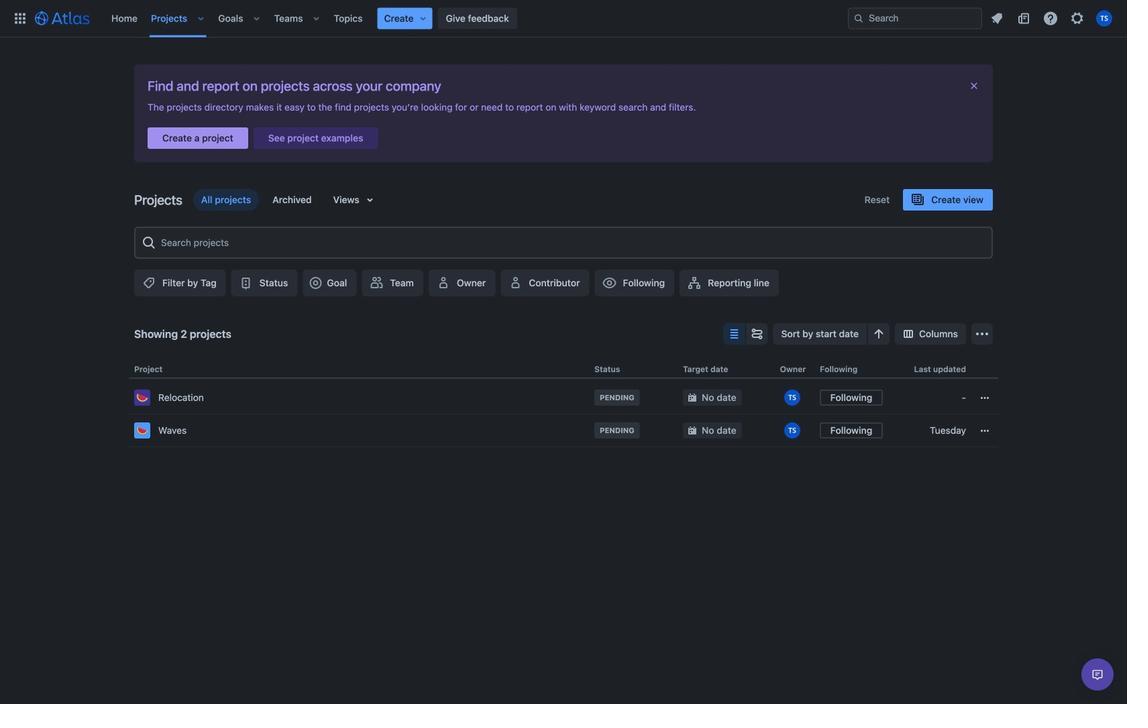 Task type: locate. For each thing, give the bounding box(es) containing it.
account image
[[1097, 10, 1113, 27]]

None search field
[[849, 8, 983, 29]]

reverse sort order image
[[871, 326, 888, 342]]

following image
[[602, 275, 618, 291]]

close banner image
[[969, 81, 980, 91]]

Search projects field
[[157, 231, 987, 255]]

banner
[[0, 0, 1128, 38]]

more options image
[[975, 326, 991, 342]]

search projects image
[[141, 235, 157, 251]]

status image
[[238, 275, 254, 291]]



Task type: vqa. For each thing, say whether or not it's contained in the screenshot.
actions image
no



Task type: describe. For each thing, give the bounding box(es) containing it.
display as timeline image
[[750, 326, 766, 342]]

Search field
[[849, 8, 983, 29]]

notifications image
[[990, 10, 1006, 27]]

top element
[[8, 0, 849, 37]]

open intercom messenger image
[[1090, 667, 1106, 683]]

tag image
[[141, 275, 157, 291]]

display as list image
[[727, 326, 743, 342]]

help image
[[1043, 10, 1059, 27]]

switch to... image
[[12, 10, 28, 27]]

settings image
[[1070, 10, 1086, 27]]

search image
[[854, 13, 865, 24]]



